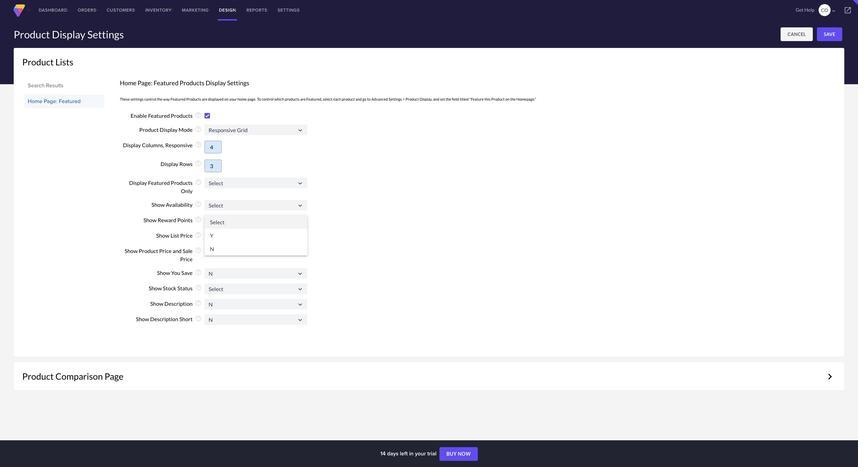 Task type: describe. For each thing, give the bounding box(es) containing it.
 link
[[838, 0, 858, 21]]

cancel link
[[781, 27, 813, 41]]

buy
[[447, 451, 457, 457]]

reports
[[246, 7, 267, 13]]

1 are from the left
[[202, 97, 207, 101]]

home for home page: featured
[[28, 97, 42, 105]]

settings
[[131, 97, 144, 101]]

settings down customers
[[87, 28, 124, 40]]

display columns, responsive help_outline
[[123, 141, 202, 148]]

list
[[170, 232, 179, 239]]

buy now link
[[440, 447, 478, 461]]

save inside show you save help_outline
[[181, 270, 193, 276]]

show availability help_outline
[[152, 201, 202, 208]]

 for show description help_outline
[[297, 301, 304, 308]]

cancel
[[788, 32, 806, 37]]


[[844, 6, 852, 14]]

home for home page: featured products display settings
[[120, 79, 136, 87]]

reward
[[158, 217, 176, 223]]

search results link
[[28, 80, 101, 91]]

home
[[238, 97, 247, 101]]

each
[[333, 97, 341, 101]]

1 the from the left
[[157, 97, 162, 101]]

this
[[484, 97, 491, 101]]

show you save help_outline
[[157, 269, 202, 276]]

 for show you save help_outline
[[297, 270, 304, 277]]

search results
[[28, 82, 63, 89]]

products inside enable featured products help_outline
[[171, 112, 193, 119]]

show description help_outline
[[150, 300, 202, 307]]

help_outline inside show you save help_outline
[[195, 269, 202, 276]]

featured right way
[[171, 97, 186, 101]]

page: for home page: featured
[[44, 97, 57, 105]]

help_outline inside enable featured products help_outline
[[195, 112, 202, 119]]

 for show availability help_outline
[[297, 202, 304, 209]]

points
[[177, 217, 193, 223]]

show description short help_outline
[[136, 315, 202, 322]]

2 on from the left
[[505, 97, 510, 101]]

help_outline inside show stock status help_outline
[[195, 284, 202, 291]]

co
[[821, 7, 828, 13]]

show stock status help_outline
[[149, 284, 202, 292]]

14
[[380, 450, 386, 458]]

co 
[[821, 7, 837, 14]]

settings left >
[[389, 97, 402, 101]]


[[831, 8, 837, 14]]

lists
[[55, 57, 73, 67]]

to
[[367, 97, 371, 101]]

to
[[257, 97, 261, 101]]

show for show list price help_outline
[[156, 232, 169, 239]]

now
[[458, 451, 471, 457]]

sale
[[183, 248, 193, 254]]

select
[[323, 97, 333, 101]]

search
[[28, 82, 45, 89]]

1 on from the left
[[224, 97, 229, 101]]

stock
[[163, 285, 176, 292]]

expand_more
[[824, 371, 836, 383]]

product lists
[[22, 57, 73, 67]]

4  from the top
[[297, 248, 304, 255]]

display featured products only help_outline
[[129, 179, 202, 194]]

help_outline inside show availability help_outline
[[195, 201, 202, 208]]

you
[[171, 270, 180, 276]]

3 the from the left
[[510, 97, 516, 101]]

price for help_outline
[[180, 232, 193, 239]]

short
[[179, 316, 193, 322]]

only
[[181, 188, 193, 194]]

go
[[362, 97, 366, 101]]

 for display featured products only help_outline
[[297, 180, 304, 187]]

dashboard
[[39, 7, 67, 13]]

display rows help_outline
[[161, 160, 202, 167]]

set
[[440, 97, 445, 101]]

homepage."
[[516, 97, 536, 101]]

featured inside display featured products only help_outline
[[148, 179, 170, 186]]

help_outline inside show description short help_outline
[[195, 315, 202, 322]]

 for product display mode help_outline
[[297, 127, 304, 134]]

help_outline inside display featured products only help_outline
[[195, 179, 202, 186]]

which
[[274, 97, 284, 101]]

show reward points help_outline
[[143, 216, 202, 223]]

home page: featured products display settings
[[120, 79, 249, 87]]

mode
[[179, 126, 193, 133]]

>
[[403, 97, 405, 101]]

description for help_outline
[[164, 301, 193, 307]]

page
[[105, 371, 123, 382]]

enable featured
[[131, 112, 170, 119]]

page: for home page: featured products display settings
[[138, 79, 153, 87]]



Task type: locate. For each thing, give the bounding box(es) containing it.
n
[[210, 246, 214, 252]]

1 horizontal spatial and
[[356, 97, 362, 101]]

dashboard link
[[34, 0, 73, 21]]

home page: featured link
[[28, 96, 101, 107]]

left
[[400, 450, 408, 458]]

page:
[[138, 79, 153, 87], [44, 97, 57, 105]]

help_outline inside show product price and sale price help_outline
[[195, 247, 202, 254]]

2 vertical spatial price
[[180, 256, 193, 262]]

6 help_outline from the top
[[195, 201, 202, 208]]

show for show reward points help_outline
[[143, 217, 157, 223]]

0 horizontal spatial on
[[224, 97, 229, 101]]

featured up show availability help_outline
[[148, 179, 170, 186]]

0 horizontal spatial and
[[173, 248, 182, 254]]

2 the from the left
[[446, 97, 451, 101]]

price for and
[[159, 248, 172, 254]]

price down sale
[[180, 256, 193, 262]]

help_outline right sale
[[195, 247, 202, 254]]

page: down results
[[44, 97, 57, 105]]

enable featured products help_outline
[[131, 112, 202, 119]]

3  from the top
[[297, 202, 304, 209]]

 for show stock status help_outline
[[297, 286, 304, 293]]

help
[[804, 7, 815, 13]]

on left homepage."
[[505, 97, 510, 101]]

titled
[[460, 97, 469, 101]]

page: up settings
[[138, 79, 153, 87]]

save
[[824, 32, 835, 37], [181, 270, 193, 276]]

home page: featured
[[28, 97, 81, 105]]

product inside show product price and sale price help_outline
[[139, 248, 158, 254]]

5  from the top
[[297, 270, 304, 277]]

page.
[[248, 97, 256, 101]]

these
[[120, 97, 130, 101]]

home
[[120, 79, 136, 87], [28, 97, 42, 105]]

1 vertical spatial page:
[[44, 97, 57, 105]]

columns,
[[142, 142, 164, 148]]

price
[[180, 232, 193, 239], [159, 248, 172, 254], [180, 256, 193, 262]]

the left homepage."
[[510, 97, 516, 101]]

select
[[210, 219, 225, 225]]

price down list
[[159, 248, 172, 254]]

show for show you save help_outline
[[157, 270, 170, 276]]

help_outline right you
[[195, 269, 202, 276]]

1  from the top
[[297, 127, 304, 134]]

description inside show description short help_outline
[[150, 316, 178, 322]]

None text field
[[205, 160, 222, 172], [205, 178, 307, 188], [205, 284, 307, 294], [205, 299, 307, 310], [205, 314, 307, 325], [205, 160, 222, 172], [205, 178, 307, 188], [205, 284, 307, 294], [205, 299, 307, 310], [205, 314, 307, 325]]

0 horizontal spatial your
[[229, 97, 237, 101]]

1 horizontal spatial on
[[505, 97, 510, 101]]

display inside display columns, responsive help_outline
[[123, 142, 141, 148]]

help_outline right status
[[195, 284, 202, 291]]

0 horizontal spatial the
[[157, 97, 162, 101]]

0 vertical spatial description
[[164, 301, 193, 307]]

product
[[14, 28, 50, 40], [22, 57, 54, 67], [406, 97, 419, 101], [491, 97, 505, 101], [139, 126, 159, 133], [139, 248, 158, 254], [22, 371, 54, 382]]

displayed
[[208, 97, 224, 101]]

and
[[356, 97, 362, 101], [433, 97, 439, 101], [173, 248, 182, 254]]

show inside show description short help_outline
[[136, 316, 149, 322]]

show inside show availability help_outline
[[152, 201, 165, 208]]

help_outline down show stock status help_outline
[[195, 300, 202, 307]]

these settings control the way featured products are displayed on your home page. to control which products are featured, select each product and go to advanced settings > product display, and set the field titled "feature this product on the homepage."
[[120, 97, 536, 101]]

show inside show stock status help_outline
[[149, 285, 162, 292]]

1 horizontal spatial the
[[446, 97, 451, 101]]

get
[[796, 7, 804, 13]]

description for short
[[150, 316, 178, 322]]

featured,
[[306, 97, 322, 101]]

get help
[[796, 7, 815, 13]]

help_outline right the mode
[[195, 126, 202, 132]]

0 vertical spatial home
[[120, 79, 136, 87]]

rows
[[179, 161, 193, 167]]

and left set
[[433, 97, 439, 101]]

help_outline left y
[[195, 232, 202, 238]]

customers
[[107, 7, 135, 13]]

8 help_outline from the top
[[195, 232, 202, 238]]

settings up home on the left of the page
[[227, 79, 249, 87]]

product comparison page
[[22, 371, 123, 382]]

show inside show list price help_outline
[[156, 232, 169, 239]]

days
[[387, 450, 399, 458]]

the left way
[[157, 97, 162, 101]]

results
[[46, 82, 63, 89]]

help_outline inside display rows help_outline
[[195, 160, 202, 167]]

12 help_outline from the top
[[195, 300, 202, 307]]

help_outline up product display mode help_outline
[[195, 112, 202, 119]]

products inside display featured products only help_outline
[[171, 179, 193, 186]]

2 horizontal spatial the
[[510, 97, 516, 101]]

0 horizontal spatial control
[[144, 97, 156, 101]]

7 help_outline from the top
[[195, 216, 202, 223]]

2 control from the left
[[262, 97, 274, 101]]

help_outline inside display columns, responsive help_outline
[[195, 141, 202, 148]]

14 days left in your trial
[[380, 450, 438, 458]]

13 help_outline from the top
[[195, 315, 202, 322]]

are left displayed
[[202, 97, 207, 101]]

description down show stock status help_outline
[[164, 301, 193, 307]]

responsive
[[165, 142, 193, 148]]

None text field
[[205, 125, 307, 135], [205, 141, 222, 154], [205, 200, 307, 211], [205, 268, 307, 279], [205, 125, 307, 135], [205, 141, 222, 154], [205, 200, 307, 211], [205, 268, 307, 279]]

display inside display featured products only help_outline
[[129, 179, 147, 186]]

11 help_outline from the top
[[195, 284, 202, 291]]

show for show product price and sale price help_outline
[[125, 248, 138, 254]]

0 horizontal spatial are
[[202, 97, 207, 101]]

5 help_outline from the top
[[195, 179, 202, 186]]

1 horizontal spatial your
[[415, 450, 426, 458]]

save down 
[[824, 32, 835, 37]]

control right settings
[[144, 97, 156, 101]]

inventory
[[145, 7, 172, 13]]

marketing
[[182, 7, 209, 13]]

home up these
[[120, 79, 136, 87]]

help_outline right rows
[[195, 160, 202, 167]]

help_outline right availability
[[195, 201, 202, 208]]

9 help_outline from the top
[[195, 247, 202, 254]]

10 help_outline from the top
[[195, 269, 202, 276]]

your right 'in'
[[415, 450, 426, 458]]

"feature
[[469, 97, 484, 101]]

0 vertical spatial save
[[824, 32, 835, 37]]

orders
[[78, 7, 96, 13]]

featured
[[154, 79, 179, 87], [171, 97, 186, 101], [59, 97, 81, 105], [148, 179, 170, 186]]

control right the to
[[262, 97, 274, 101]]

help_outline inside product display mode help_outline
[[195, 126, 202, 132]]

description inside show description help_outline
[[164, 301, 193, 307]]

products
[[180, 79, 204, 87], [186, 97, 201, 101], [171, 112, 193, 119], [171, 179, 193, 186]]

display inside display rows help_outline
[[161, 161, 178, 167]]

1 vertical spatial price
[[159, 248, 172, 254]]

on
[[224, 97, 229, 101], [505, 97, 510, 101]]

advanced
[[371, 97, 388, 101]]

field
[[452, 97, 459, 101]]

and left sale
[[173, 248, 182, 254]]

the
[[157, 97, 162, 101], [446, 97, 451, 101], [510, 97, 516, 101]]

settings right reports
[[278, 7, 300, 13]]

8  from the top
[[297, 317, 304, 324]]

1 help_outline from the top
[[195, 112, 202, 119]]

show inside show product price and sale price help_outline
[[125, 248, 138, 254]]

description down show description help_outline
[[150, 316, 178, 322]]

help_outline down display rows help_outline
[[195, 179, 202, 186]]

show inside 'show reward points help_outline'
[[143, 217, 157, 223]]

and left go
[[356, 97, 362, 101]]

show for show description short help_outline
[[136, 316, 149, 322]]

1 horizontal spatial control
[[262, 97, 274, 101]]

show list price help_outline
[[156, 232, 202, 239]]

your left home on the left of the page
[[229, 97, 237, 101]]

are
[[202, 97, 207, 101], [300, 97, 306, 101]]

2 horizontal spatial and
[[433, 97, 439, 101]]

help_outline inside 'show reward points help_outline'
[[195, 216, 202, 223]]

featured down search results link at the left of the page
[[59, 97, 81, 105]]

on right displayed
[[224, 97, 229, 101]]

home down search
[[28, 97, 42, 105]]

0 vertical spatial price
[[180, 232, 193, 239]]

1 vertical spatial your
[[415, 450, 426, 458]]

show for show stock status help_outline
[[149, 285, 162, 292]]

display inside product display mode help_outline
[[160, 126, 178, 133]]

availability
[[166, 201, 193, 208]]

settings
[[278, 7, 300, 13], [87, 28, 124, 40], [227, 79, 249, 87], [389, 97, 402, 101]]

help_outline inside show description help_outline
[[195, 300, 202, 307]]

0 vertical spatial page:
[[138, 79, 153, 87]]

save right you
[[181, 270, 193, 276]]

display,
[[420, 97, 432, 101]]

help_outline
[[195, 112, 202, 119], [195, 126, 202, 132], [195, 141, 202, 148], [195, 160, 202, 167], [195, 179, 202, 186], [195, 201, 202, 208], [195, 216, 202, 223], [195, 232, 202, 238], [195, 247, 202, 254], [195, 269, 202, 276], [195, 284, 202, 291], [195, 300, 202, 307], [195, 315, 202, 322]]

help_outline right points
[[195, 216, 202, 223]]

price inside show list price help_outline
[[180, 232, 193, 239]]

help_outline right responsive
[[195, 141, 202, 148]]

0 vertical spatial your
[[229, 97, 237, 101]]

1 horizontal spatial home
[[120, 79, 136, 87]]

product display mode help_outline
[[139, 126, 202, 133]]

comparison
[[55, 371, 103, 382]]

show product price and sale price help_outline
[[125, 247, 202, 262]]

0 horizontal spatial home
[[28, 97, 42, 105]]

trial
[[427, 450, 437, 458]]

2 are from the left
[[300, 97, 306, 101]]

6  from the top
[[297, 286, 304, 293]]

2 help_outline from the top
[[195, 126, 202, 132]]

y
[[210, 232, 213, 239]]

and inside show product price and sale price help_outline
[[173, 248, 182, 254]]

show inside show description help_outline
[[150, 301, 163, 307]]

save link
[[817, 27, 842, 41]]

buy now
[[447, 451, 471, 457]]

featured up way
[[154, 79, 179, 87]]

1 vertical spatial home
[[28, 97, 42, 105]]

2  from the top
[[297, 180, 304, 187]]

description
[[164, 301, 193, 307], [150, 316, 178, 322]]

3 help_outline from the top
[[195, 141, 202, 148]]

 for show description short help_outline
[[297, 317, 304, 324]]

display
[[52, 28, 85, 40], [206, 79, 226, 87], [160, 126, 178, 133], [123, 142, 141, 148], [161, 161, 178, 167], [129, 179, 147, 186]]

are right products at the top left of page
[[300, 97, 306, 101]]

0 horizontal spatial page:
[[44, 97, 57, 105]]

the right set
[[446, 97, 451, 101]]

status
[[177, 285, 193, 292]]

product inside product display mode help_outline
[[139, 126, 159, 133]]

in
[[409, 450, 414, 458]]

product display settings
[[14, 28, 124, 40]]

4 help_outline from the top
[[195, 160, 202, 167]]

1 horizontal spatial page:
[[138, 79, 153, 87]]

product
[[342, 97, 355, 101]]

show inside show you save help_outline
[[157, 270, 170, 276]]

1 control from the left
[[144, 97, 156, 101]]

help_outline inside show list price help_outline
[[195, 232, 202, 238]]

price right list
[[180, 232, 193, 239]]

products
[[285, 97, 300, 101]]

control
[[144, 97, 156, 101], [262, 97, 274, 101]]

show for show availability help_outline
[[152, 201, 165, 208]]

help_outline right short
[[195, 315, 202, 322]]

show for show description help_outline
[[150, 301, 163, 307]]

design
[[219, 7, 236, 13]]

1 vertical spatial save
[[181, 270, 193, 276]]

1 horizontal spatial save
[[824, 32, 835, 37]]

way
[[163, 97, 170, 101]]

1 vertical spatial description
[[150, 316, 178, 322]]

1 horizontal spatial are
[[300, 97, 306, 101]]

0 horizontal spatial save
[[181, 270, 193, 276]]

7  from the top
[[297, 301, 304, 308]]


[[297, 127, 304, 134], [297, 180, 304, 187], [297, 202, 304, 209], [297, 248, 304, 255], [297, 270, 304, 277], [297, 286, 304, 293], [297, 301, 304, 308], [297, 317, 304, 324]]



Task type: vqa. For each thing, say whether or not it's contained in the screenshot.
on to the right
yes



